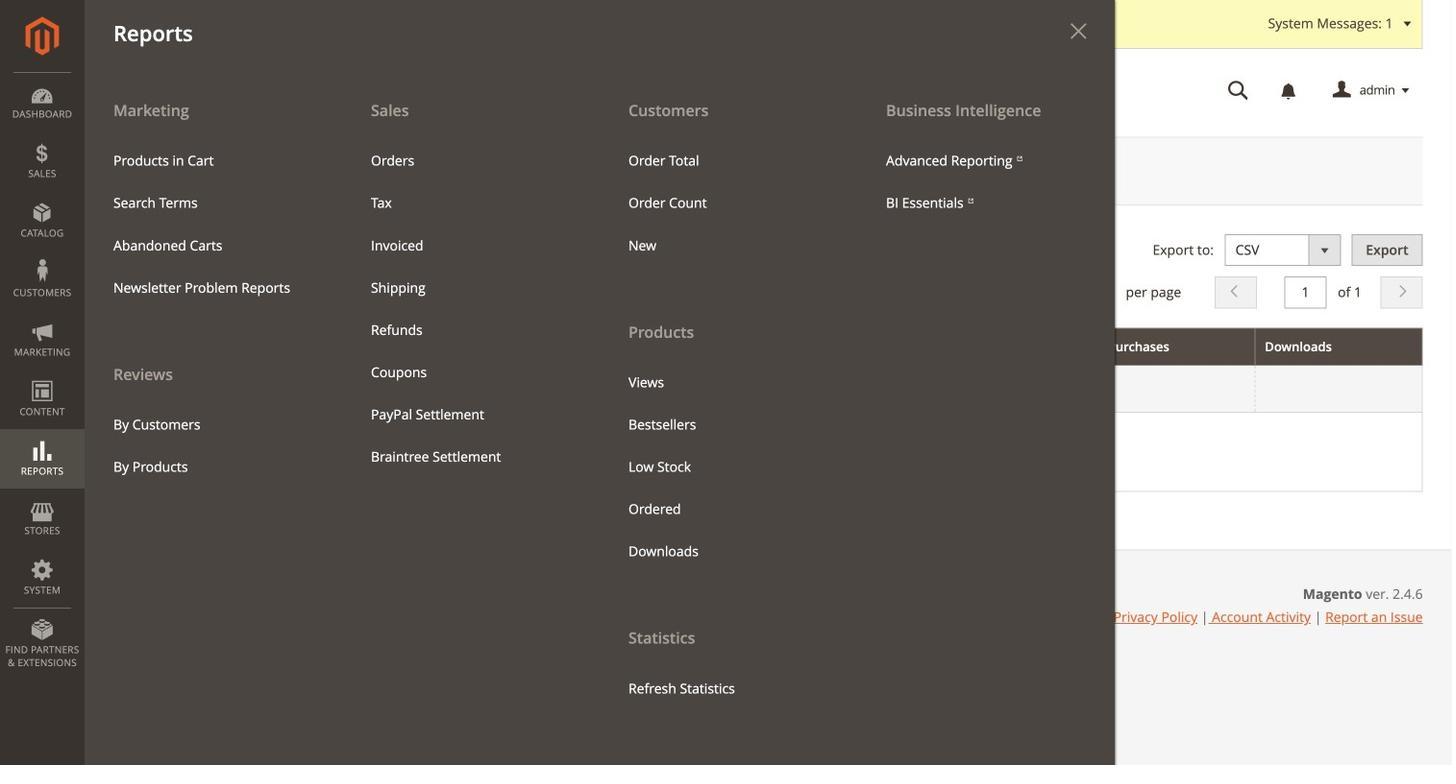 Task type: locate. For each thing, give the bounding box(es) containing it.
menu
[[85, 88, 1115, 766], [85, 88, 342, 489], [600, 88, 857, 711], [99, 140, 328, 309], [357, 140, 585, 479], [614, 140, 843, 267], [872, 140, 1100, 225], [614, 362, 843, 573], [99, 404, 328, 489]]

None text field
[[1284, 277, 1327, 309], [124, 376, 432, 403], [1284, 277, 1327, 309], [124, 376, 432, 403]]

None text field
[[452, 376, 760, 403], [780, 376, 1088, 403], [452, 376, 760, 403], [780, 376, 1088, 403]]

menu bar
[[0, 0, 1115, 766]]



Task type: describe. For each thing, give the bounding box(es) containing it.
magento admin panel image
[[25, 16, 59, 56]]



